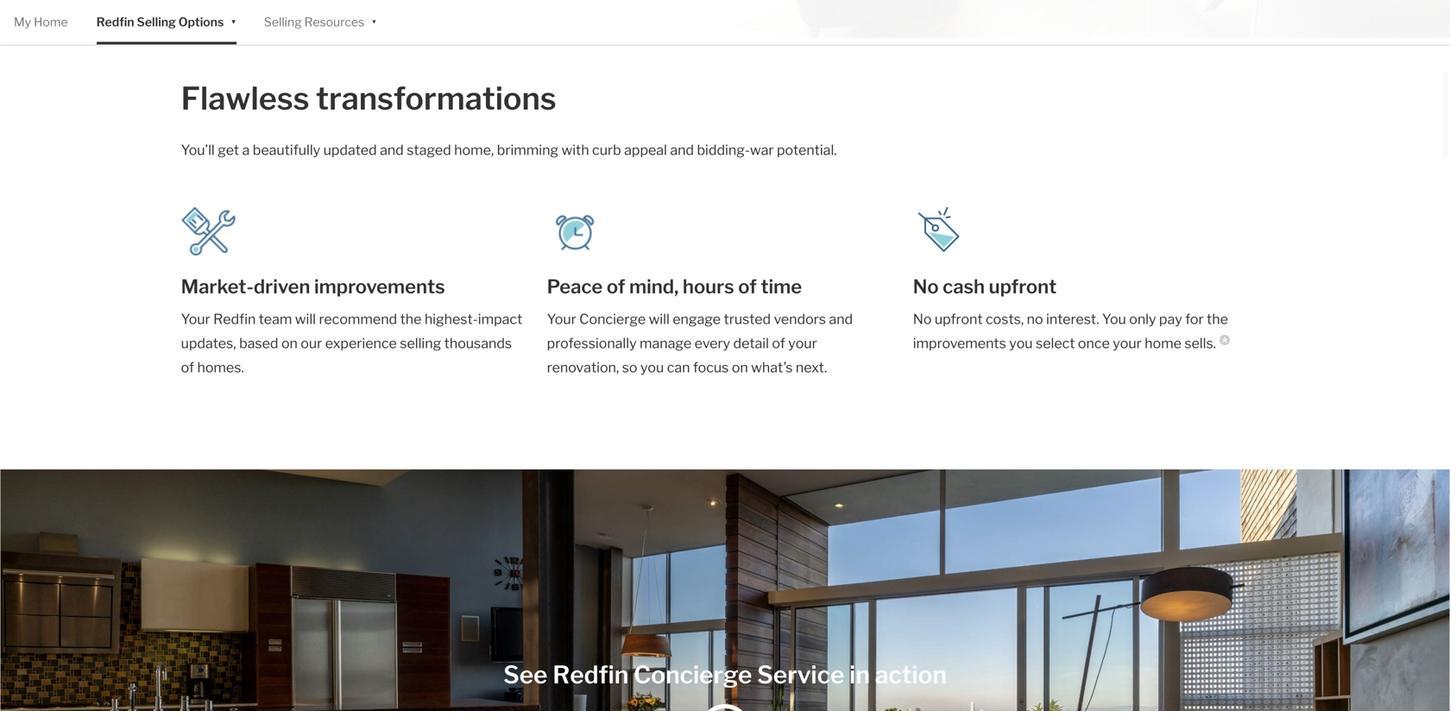 Task type: locate. For each thing, give the bounding box(es) containing it.
1 your from the left
[[789, 335, 818, 352]]

2 will from the left
[[649, 311, 670, 328]]

redfin right home
[[96, 15, 134, 29]]

0 vertical spatial no
[[913, 275, 939, 298]]

improvements down costs,
[[913, 335, 1007, 352]]

highest-
[[425, 311, 478, 328]]

1 selling from the left
[[137, 15, 176, 29]]

selling inside the 'selling resources ▾'
[[264, 15, 302, 29]]

0 horizontal spatial and
[[380, 141, 404, 158]]

selling left resources
[[264, 15, 302, 29]]

for
[[1186, 311, 1204, 328]]

0 vertical spatial redfin
[[96, 15, 134, 29]]

▾ right options at the top of the page
[[231, 13, 236, 28]]

and right appeal
[[670, 141, 694, 158]]

redfin inside redfin selling options ▾
[[96, 15, 134, 29]]

1 vertical spatial concierge
[[634, 661, 752, 690]]

0 horizontal spatial your
[[789, 335, 818, 352]]

your inside your concierge will engage trusted vendors and professionally manage every detail of your renovation, so you can focus on what's next.
[[547, 311, 577, 328]]

your down peace
[[547, 311, 577, 328]]

1 horizontal spatial you
[[1010, 335, 1033, 352]]

my home link
[[14, 0, 68, 44]]

only
[[1130, 311, 1157, 328]]

and
[[380, 141, 404, 158], [670, 141, 694, 158], [829, 311, 853, 328]]

selling
[[400, 335, 441, 352]]

illustration image up peace
[[547, 204, 602, 259]]

redfin inside your redfin team will recommend the highest-impact updates, based on our experience selling thousands of homes.
[[213, 311, 256, 328]]

you'll get a beautifully updated and staged home, brimming with curb appeal and bidding-war potential.
[[181, 141, 837, 158]]

0 horizontal spatial redfin
[[96, 15, 134, 29]]

improvements
[[314, 275, 445, 298], [913, 335, 1007, 352]]

the
[[400, 311, 422, 328], [1207, 311, 1229, 328]]

0 horizontal spatial selling
[[137, 15, 176, 29]]

1 vertical spatial no
[[913, 311, 932, 328]]

bidding-
[[697, 141, 750, 158]]

your down vendors
[[789, 335, 818, 352]]

0 vertical spatial you
[[1010, 335, 1033, 352]]

0 horizontal spatial upfront
[[935, 311, 983, 328]]

time
[[761, 275, 802, 298]]

no for no cash upfront
[[913, 275, 939, 298]]

1 horizontal spatial the
[[1207, 311, 1229, 328]]

you'll
[[181, 141, 215, 158]]

flawless transformations
[[181, 79, 557, 117]]

no down no cash upfront
[[913, 311, 932, 328]]

redfin inside see redfin concierge service in action link
[[553, 661, 629, 690]]

of up what's
[[772, 335, 786, 352]]

a
[[242, 141, 250, 158]]

focus
[[693, 359, 729, 376]]

1 ▾ from the left
[[231, 13, 236, 28]]

1 horizontal spatial your
[[547, 311, 577, 328]]

and right vendors
[[829, 311, 853, 328]]

appeal
[[624, 141, 667, 158]]

no
[[913, 275, 939, 298], [913, 311, 932, 328]]

sells.
[[1185, 335, 1217, 352]]

action
[[875, 661, 947, 690]]

transformations
[[316, 79, 557, 117]]

see redfin concierge service in action button
[[0, 470, 1450, 712]]

of inside your concierge will engage trusted vendors and professionally manage every detail of your renovation, so you can focus on what's next.
[[772, 335, 786, 352]]

0 vertical spatial concierge
[[580, 311, 646, 328]]

you down 'no' at the right top
[[1010, 335, 1033, 352]]

your
[[181, 311, 210, 328], [547, 311, 577, 328]]

no inside no upfront costs, no interest. you only pay for the improvements you select once your home sells.
[[913, 311, 932, 328]]

1 horizontal spatial and
[[670, 141, 694, 158]]

engage
[[673, 311, 721, 328]]

on left our
[[281, 335, 298, 352]]

pay
[[1160, 311, 1183, 328]]

1 vertical spatial upfront
[[935, 311, 983, 328]]

2 selling from the left
[[264, 15, 302, 29]]

concierge inside "button"
[[634, 661, 752, 690]]

0 horizontal spatial on
[[281, 335, 298, 352]]

concierge
[[580, 311, 646, 328], [634, 661, 752, 690]]

2 horizontal spatial and
[[829, 311, 853, 328]]

the up selling
[[400, 311, 422, 328]]

▾ right resources
[[372, 13, 377, 28]]

1 horizontal spatial ▾
[[372, 13, 377, 28]]

and left staged
[[380, 141, 404, 158]]

upfront up 'no' at the right top
[[989, 275, 1057, 298]]

1 vertical spatial on
[[732, 359, 748, 376]]

home,
[[454, 141, 494, 158]]

0 vertical spatial improvements
[[314, 275, 445, 298]]

resources
[[304, 15, 365, 29]]

selling left options at the top of the page
[[137, 15, 176, 29]]

your for market-driven improvements
[[181, 311, 210, 328]]

0 horizontal spatial you
[[641, 359, 664, 376]]

home
[[34, 15, 68, 29]]

illustration image up cash
[[913, 204, 969, 259]]

no cash upfront link
[[913, 273, 1259, 300]]

you right so
[[641, 359, 664, 376]]

what's
[[751, 359, 793, 376]]

will up our
[[295, 311, 316, 328]]

you inside your concierge will engage trusted vendors and professionally manage every detail of your renovation, so you can focus on what's next.
[[641, 359, 664, 376]]

will up manage
[[649, 311, 670, 328]]

your up updates,
[[181, 311, 210, 328]]

1 horizontal spatial upfront
[[989, 275, 1057, 298]]

interest.
[[1047, 311, 1100, 328]]

will
[[295, 311, 316, 328], [649, 311, 670, 328]]

see redfin concierge service in action link
[[0, 470, 1450, 712]]

illustration image for no
[[913, 204, 969, 259]]

redfin
[[96, 15, 134, 29], [213, 311, 256, 328], [553, 661, 629, 690]]

impact
[[478, 311, 523, 328]]

you
[[1103, 311, 1127, 328]]

1 horizontal spatial on
[[732, 359, 748, 376]]

market-driven improvements link
[[181, 273, 526, 300]]

1 horizontal spatial illustration image
[[547, 204, 602, 259]]

selling
[[137, 15, 176, 29], [264, 15, 302, 29]]

your
[[789, 335, 818, 352], [1113, 335, 1142, 352]]

of down updates,
[[181, 359, 194, 376]]

1 the from the left
[[400, 311, 422, 328]]

of inside your redfin team will recommend the highest-impact updates, based on our experience selling thousands of homes.
[[181, 359, 194, 376]]

0 horizontal spatial will
[[295, 311, 316, 328]]

redfin selling options link
[[96, 0, 224, 44]]

0 vertical spatial on
[[281, 335, 298, 352]]

see redfin concierge service in action
[[503, 661, 947, 690]]

0 horizontal spatial illustration image
[[181, 204, 236, 259]]

3 illustration image from the left
[[913, 204, 969, 259]]

you inside no upfront costs, no interest. you only pay for the improvements you select once your home sells.
[[1010, 335, 1033, 352]]

your inside your redfin team will recommend the highest-impact updates, based on our experience selling thousands of homes.
[[181, 311, 210, 328]]

can
[[667, 359, 690, 376]]

no left cash
[[913, 275, 939, 298]]

redfin up based
[[213, 311, 256, 328]]

▾
[[231, 13, 236, 28], [372, 13, 377, 28]]

2 ▾ from the left
[[372, 13, 377, 28]]

2 vertical spatial redfin
[[553, 661, 629, 690]]

upfront down cash
[[935, 311, 983, 328]]

2 horizontal spatial redfin
[[553, 661, 629, 690]]

2 the from the left
[[1207, 311, 1229, 328]]

0 horizontal spatial your
[[181, 311, 210, 328]]

improvements inside market-driven improvements link
[[314, 275, 445, 298]]

0 horizontal spatial ▾
[[231, 13, 236, 28]]

2 illustration image from the left
[[547, 204, 602, 259]]

your concierge will engage trusted vendors and professionally manage every detail of your renovation, so you can focus on what's next.
[[547, 311, 853, 376]]

1 your from the left
[[181, 311, 210, 328]]

service
[[757, 661, 845, 690]]

1 horizontal spatial redfin
[[213, 311, 256, 328]]

illustration image
[[181, 204, 236, 259], [547, 204, 602, 259], [913, 204, 969, 259]]

vendors
[[774, 311, 826, 328]]

upfront
[[989, 275, 1057, 298], [935, 311, 983, 328]]

1 illustration image from the left
[[181, 204, 236, 259]]

peace of mind, hours of time
[[547, 275, 802, 298]]

redfin right the see
[[553, 661, 629, 690]]

my home
[[14, 15, 68, 29]]

driven
[[254, 275, 310, 298]]

curb
[[592, 141, 621, 158]]

2 horizontal spatial illustration image
[[913, 204, 969, 259]]

1 horizontal spatial selling
[[264, 15, 302, 29]]

will inside your redfin team will recommend the highest-impact updates, based on our experience selling thousands of homes.
[[295, 311, 316, 328]]

of
[[607, 275, 626, 298], [738, 275, 757, 298], [772, 335, 786, 352], [181, 359, 194, 376]]

you
[[1010, 335, 1033, 352], [641, 359, 664, 376]]

1 horizontal spatial improvements
[[913, 335, 1007, 352]]

illustration image up market-
[[181, 204, 236, 259]]

the up disclaimer icon
[[1207, 311, 1229, 328]]

0 horizontal spatial the
[[400, 311, 422, 328]]

every
[[695, 335, 731, 352]]

1 will from the left
[[295, 311, 316, 328]]

1 horizontal spatial your
[[1113, 335, 1142, 352]]

your down you
[[1113, 335, 1142, 352]]

on down detail
[[732, 359, 748, 376]]

1 no from the top
[[913, 275, 939, 298]]

1 vertical spatial improvements
[[913, 335, 1007, 352]]

2 your from the left
[[547, 311, 577, 328]]

1 vertical spatial you
[[641, 359, 664, 376]]

no inside 'link'
[[913, 275, 939, 298]]

improvements up recommend
[[314, 275, 445, 298]]

on
[[281, 335, 298, 352], [732, 359, 748, 376]]

0 horizontal spatial improvements
[[314, 275, 445, 298]]

your redfin team will recommend the highest-impact updates, based on our experience selling thousands of homes.
[[181, 311, 523, 376]]

staged
[[407, 141, 451, 158]]

selling resources ▾
[[264, 13, 377, 29]]

0 vertical spatial upfront
[[989, 275, 1057, 298]]

and inside your concierge will engage trusted vendors and professionally manage every detail of your renovation, so you can focus on what's next.
[[829, 311, 853, 328]]

1 vertical spatial redfin
[[213, 311, 256, 328]]

war
[[750, 141, 774, 158]]

flawless
[[181, 79, 310, 117]]

1 horizontal spatial will
[[649, 311, 670, 328]]

based
[[239, 335, 278, 352]]

redfin for see
[[553, 661, 629, 690]]

2 your from the left
[[1113, 335, 1142, 352]]

recommend
[[319, 311, 397, 328]]

2 no from the top
[[913, 311, 932, 328]]



Task type: describe. For each thing, give the bounding box(es) containing it.
your for peace of mind, hours of time
[[547, 311, 577, 328]]

thousands
[[444, 335, 512, 352]]

redfin selling options ▾
[[96, 13, 236, 29]]

illustration image for market-
[[181, 204, 236, 259]]

▾ inside redfin selling options ▾
[[231, 13, 236, 28]]

redfin for your
[[213, 311, 256, 328]]

concierge inside your concierge will engage trusted vendors and professionally manage every detail of your renovation, so you can focus on what's next.
[[580, 311, 646, 328]]

detail
[[734, 335, 769, 352]]

no cash upfront
[[913, 275, 1057, 298]]

peace of mind, hours of time link
[[547, 273, 893, 300]]

my
[[14, 15, 31, 29]]

the inside no upfront costs, no interest. you only pay for the improvements you select once your home sells.
[[1207, 311, 1229, 328]]

on inside your concierge will engage trusted vendors and professionally manage every detail of your renovation, so you can focus on what's next.
[[732, 359, 748, 376]]

cash
[[943, 275, 985, 298]]

your inside no upfront costs, no interest. you only pay for the improvements you select once your home sells.
[[1113, 335, 1142, 352]]

beautifully
[[253, 141, 320, 158]]

trusted
[[724, 311, 771, 328]]

see
[[503, 661, 548, 690]]

homes.
[[197, 359, 244, 376]]

costs,
[[986, 311, 1024, 328]]

updated
[[323, 141, 377, 158]]

so
[[622, 359, 638, 376]]

in
[[850, 661, 870, 690]]

mind,
[[629, 275, 679, 298]]

no
[[1027, 311, 1044, 328]]

disclaimer image
[[1220, 335, 1230, 345]]

peace
[[547, 275, 603, 298]]

manage
[[640, 335, 692, 352]]

no for no upfront costs, no interest. you only pay for the improvements you select once your home sells.
[[913, 311, 932, 328]]

market-driven improvements
[[181, 275, 445, 298]]

renovation,
[[547, 359, 619, 376]]

of left mind,
[[607, 275, 626, 298]]

team
[[259, 311, 292, 328]]

of up trusted
[[738, 275, 757, 298]]

potential.
[[777, 141, 837, 158]]

on inside your redfin team will recommend the highest-impact updates, based on our experience selling thousands of homes.
[[281, 335, 298, 352]]

the inside your redfin team will recommend the highest-impact updates, based on our experience selling thousands of homes.
[[400, 311, 422, 328]]

once
[[1078, 335, 1110, 352]]

upfront inside no upfront costs, no interest. you only pay for the improvements you select once your home sells.
[[935, 311, 983, 328]]

our
[[301, 335, 322, 352]]

experience
[[325, 335, 397, 352]]

market-
[[181, 275, 254, 298]]

selling inside redfin selling options ▾
[[137, 15, 176, 29]]

with
[[562, 141, 589, 158]]

next.
[[796, 359, 827, 376]]

▾ inside the 'selling resources ▾'
[[372, 13, 377, 28]]

no upfront costs, no interest. you only pay for the improvements you select once your home sells.
[[913, 311, 1229, 352]]

your inside your concierge will engage trusted vendors and professionally manage every detail of your renovation, so you can focus on what's next.
[[789, 335, 818, 352]]

professionally
[[547, 335, 637, 352]]

options
[[178, 15, 224, 29]]

selling resources link
[[264, 0, 365, 44]]

will inside your concierge will engage trusted vendors and professionally manage every detail of your renovation, so you can focus on what's next.
[[649, 311, 670, 328]]

updates,
[[181, 335, 236, 352]]

home
[[1145, 335, 1182, 352]]

get
[[218, 141, 239, 158]]

illustration image for peace
[[547, 204, 602, 259]]

brimming
[[497, 141, 559, 158]]

upfront inside 'link'
[[989, 275, 1057, 298]]

improvements inside no upfront costs, no interest. you only pay for the improvements you select once your home sells.
[[913, 335, 1007, 352]]

hours
[[683, 275, 735, 298]]

select
[[1036, 335, 1075, 352]]



Task type: vqa. For each thing, say whether or not it's contained in the screenshot.
the rightmost UPFRONT
yes



